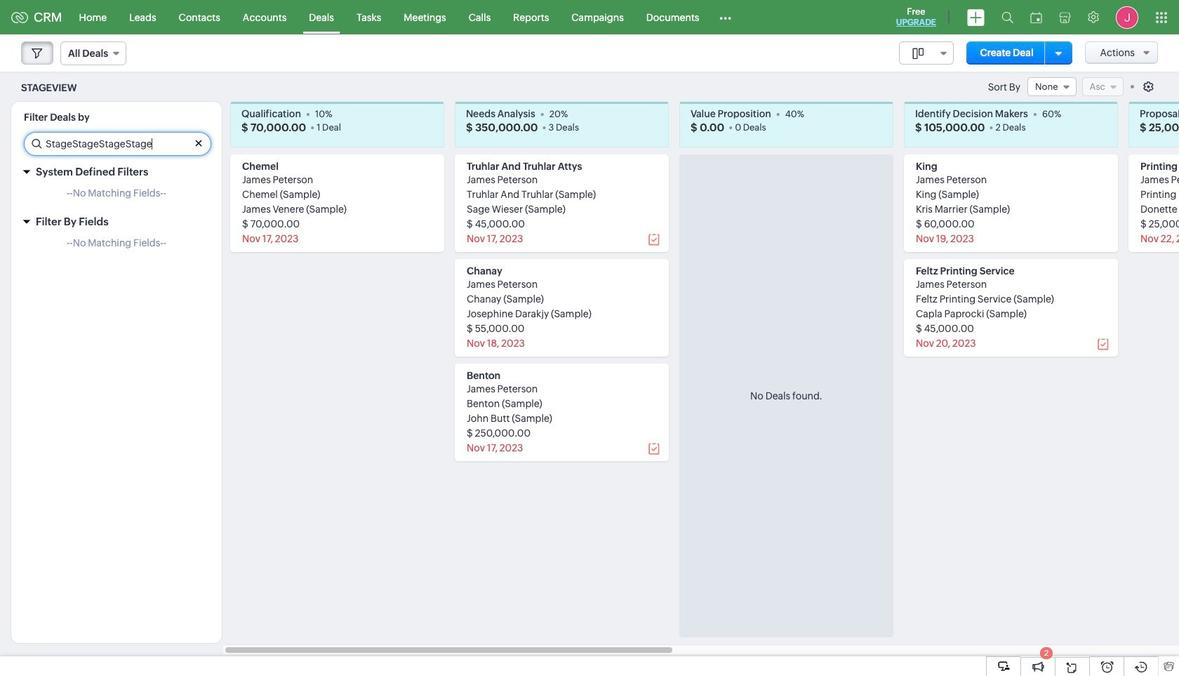 Task type: describe. For each thing, give the bounding box(es) containing it.
search element
[[993, 0, 1022, 34]]

size image
[[912, 47, 924, 60]]

create menu image
[[967, 9, 985, 26]]

profile image
[[1116, 6, 1139, 28]]

1 region from the top
[[11, 184, 222, 209]]

logo image
[[11, 12, 28, 23]]

create menu element
[[959, 0, 993, 34]]

Search text field
[[25, 133, 211, 155]]

profile element
[[1108, 0, 1147, 34]]

search image
[[1002, 11, 1014, 23]]

Other Modules field
[[711, 6, 741, 28]]

2 region from the top
[[11, 234, 222, 259]]



Task type: locate. For each thing, give the bounding box(es) containing it.
none field size
[[899, 41, 954, 65]]

1 vertical spatial region
[[11, 234, 222, 259]]

0 vertical spatial region
[[11, 184, 222, 209]]

None field
[[60, 41, 126, 65], [899, 41, 954, 65], [1028, 77, 1077, 96], [60, 41, 126, 65], [1028, 77, 1077, 96]]

calendar image
[[1031, 12, 1042, 23]]

region
[[11, 184, 222, 209], [11, 234, 222, 259]]



Task type: vqa. For each thing, say whether or not it's contained in the screenshot.
1st region from the bottom of the page
yes



